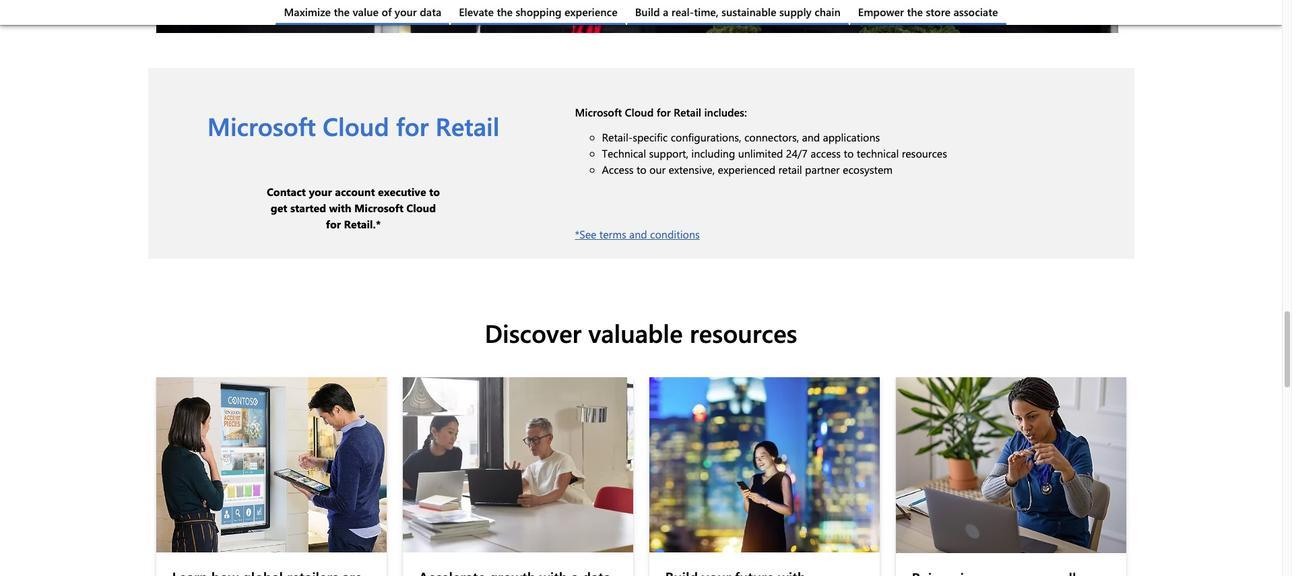 Task type: locate. For each thing, give the bounding box(es) containing it.
account
[[335, 185, 375, 199]]

experienced
[[718, 162, 776, 177]]

2 the from the left
[[497, 5, 513, 19]]

1 horizontal spatial microsoft
[[355, 201, 404, 215]]

technical
[[857, 146, 899, 160]]

maximize the value of your data link
[[276, 0, 450, 25]]

access
[[811, 146, 841, 160]]

the right elevate
[[497, 5, 513, 19]]

1 vertical spatial your
[[309, 185, 332, 199]]

retail
[[674, 105, 702, 119], [436, 109, 500, 142]]

your inside 'microsoft-cloud-for-retail' tab list
[[395, 5, 417, 19]]

empower
[[859, 5, 905, 19]]

a person wearing ppe holding a tablet and operating a large piece of machinery. image
[[650, 378, 880, 553]]

microsoft
[[575, 105, 622, 119], [207, 109, 316, 142], [355, 201, 404, 215]]

1 horizontal spatial for
[[396, 109, 429, 142]]

cloud up specific on the top of page
[[625, 105, 654, 119]]

1 horizontal spatial and
[[803, 130, 820, 144]]

2 vertical spatial to
[[429, 185, 440, 199]]

the
[[334, 5, 350, 19], [497, 5, 513, 19], [908, 5, 924, 19]]

the left store at the top of page
[[908, 5, 924, 19]]

1 vertical spatial resources
[[690, 316, 798, 349]]

to down the applications
[[844, 146, 854, 160]]

for up 'executive'
[[396, 109, 429, 142]]

retail.*
[[344, 217, 381, 231]]

0 horizontal spatial retail
[[436, 109, 500, 142]]

and right terms
[[630, 227, 648, 241]]

0 horizontal spatial resources
[[690, 316, 798, 349]]

1 horizontal spatial the
[[497, 5, 513, 19]]

and inside 'retail-specific configurations, connectors, and applications technical support, including unlimited 24/7 access to technical resources access to our extensive, experienced retail partner ecosystem'
[[803, 130, 820, 144]]

maximize the value of your data
[[284, 5, 442, 19]]

sustainable
[[722, 5, 777, 19]]

*see terms and conditions
[[575, 227, 700, 241]]

to inside the contact your account executive to get started with microsoft cloud for retail.*
[[429, 185, 440, 199]]

your
[[395, 5, 417, 19], [309, 185, 332, 199]]

and
[[803, 130, 820, 144], [630, 227, 648, 241]]

retail-
[[602, 130, 633, 144]]

to left our on the right top of the page
[[637, 162, 647, 177]]

resources
[[902, 146, 948, 160], [690, 316, 798, 349]]

2 horizontal spatial microsoft
[[575, 105, 622, 119]]

configurations,
[[671, 130, 742, 144]]

2 horizontal spatial the
[[908, 5, 924, 19]]

microsoft for microsoft cloud for retail
[[207, 109, 316, 142]]

for up specific on the top of page
[[657, 105, 671, 119]]

associate
[[954, 5, 999, 19]]

specific
[[633, 130, 668, 144]]

2 horizontal spatial for
[[657, 105, 671, 119]]

the left value
[[334, 5, 350, 19]]

resources inside 'retail-specific configurations, connectors, and applications technical support, including unlimited 24/7 access to technical resources access to our extensive, experienced retail partner ecosystem'
[[902, 146, 948, 160]]

with
[[329, 201, 352, 215]]

for for microsoft cloud for retail includes:
[[657, 105, 671, 119]]

store
[[927, 5, 951, 19]]

2 horizontal spatial to
[[844, 146, 854, 160]]

1 horizontal spatial your
[[395, 5, 417, 19]]

1 horizontal spatial cloud
[[407, 201, 436, 215]]

cloud
[[625, 105, 654, 119], [323, 109, 389, 142], [407, 201, 436, 215]]

0 horizontal spatial microsoft
[[207, 109, 316, 142]]

your right of
[[395, 5, 417, 19]]

our
[[650, 162, 666, 177]]

0 vertical spatial resources
[[902, 146, 948, 160]]

*see terms and conditions link
[[575, 227, 700, 241]]

empower the store associate
[[859, 5, 999, 19]]

your up "started"
[[309, 185, 332, 199]]

build a real-time, sustainable supply chain
[[635, 5, 841, 19]]

to
[[844, 146, 854, 160], [637, 162, 647, 177], [429, 185, 440, 199]]

0 horizontal spatial to
[[429, 185, 440, 199]]

cloud down 'executive'
[[407, 201, 436, 215]]

0 vertical spatial your
[[395, 5, 417, 19]]

empower the store associate link
[[851, 0, 1007, 25]]

elevate the shopping experience link
[[451, 0, 626, 25]]

connectors,
[[745, 130, 800, 144]]

get
[[271, 201, 288, 215]]

for
[[657, 105, 671, 119], [396, 109, 429, 142], [326, 217, 341, 231]]

2 horizontal spatial cloud
[[625, 105, 654, 119]]

0 horizontal spatial your
[[309, 185, 332, 199]]

including
[[692, 146, 736, 160]]

extensive,
[[669, 162, 715, 177]]

1 horizontal spatial retail
[[674, 105, 702, 119]]

of
[[382, 5, 392, 19]]

0 horizontal spatial the
[[334, 5, 350, 19]]

0 horizontal spatial cloud
[[323, 109, 389, 142]]

1 vertical spatial to
[[637, 162, 647, 177]]

*see
[[575, 227, 597, 241]]

0 vertical spatial and
[[803, 130, 820, 144]]

microsoft cloud for retail
[[207, 109, 500, 142]]

includes:
[[705, 105, 748, 119]]

3 the from the left
[[908, 5, 924, 19]]

1 horizontal spatial resources
[[902, 146, 948, 160]]

value
[[353, 5, 379, 19]]

and up 24/7
[[803, 130, 820, 144]]

to right 'executive'
[[429, 185, 440, 199]]

cloud up account
[[323, 109, 389, 142]]

1 the from the left
[[334, 5, 350, 19]]

0 horizontal spatial and
[[630, 227, 648, 241]]

0 horizontal spatial for
[[326, 217, 341, 231]]

for down with
[[326, 217, 341, 231]]



Task type: describe. For each thing, give the bounding box(es) containing it.
24/7
[[787, 146, 808, 160]]

maximize
[[284, 5, 331, 19]]

build
[[635, 5, 660, 19]]

ecosystem
[[843, 162, 893, 177]]

support,
[[649, 146, 689, 160]]

experience
[[565, 5, 618, 19]]

elevate
[[459, 5, 494, 19]]

retail for microsoft cloud for retail
[[436, 109, 500, 142]]

applications
[[823, 130, 881, 144]]

the for elevate
[[497, 5, 513, 19]]

1 vertical spatial and
[[630, 227, 648, 241]]

contact
[[267, 185, 306, 199]]

time,
[[694, 5, 719, 19]]

elevate the shopping experience
[[459, 5, 618, 19]]

two people having a conversation in a retail store while looking at a screen on the wall displaying product information and a tablet image
[[156, 378, 387, 553]]

unlimited
[[739, 146, 784, 160]]

valuable
[[589, 316, 683, 349]]

real-
[[672, 5, 694, 19]]

data
[[420, 5, 442, 19]]

the for maximize
[[334, 5, 350, 19]]

1 horizontal spatial to
[[637, 162, 647, 177]]

microsoft cloud for retail includes:
[[575, 105, 748, 119]]

discover
[[485, 316, 582, 349]]

microsoft inside the contact your account executive to get started with microsoft cloud for retail.*
[[355, 201, 404, 215]]

microsoft for microsoft cloud for retail includes:
[[575, 105, 622, 119]]

terms
[[600, 227, 627, 241]]

chain
[[815, 5, 841, 19]]

supply
[[780, 5, 812, 19]]

for for microsoft cloud for retail
[[396, 109, 429, 142]]

technical
[[602, 146, 647, 160]]

cloud drives digital transformation in manufacturing image
[[896, 378, 1127, 553]]

discover valuable resources
[[485, 316, 798, 349]]

contact your account executive to get started with microsoft cloud for retail.*
[[267, 185, 440, 231]]

executive
[[378, 185, 427, 199]]

retail for microsoft cloud for retail includes:
[[674, 105, 702, 119]]

two people sitting at a table having a conversation over a laptop. image
[[403, 378, 633, 553]]

retail-specific configurations, connectors, and applications technical support, including unlimited 24/7 access to technical resources access to our extensive, experienced retail partner ecosystem
[[602, 130, 948, 177]]

for inside the contact your account executive to get started with microsoft cloud for retail.*
[[326, 217, 341, 231]]

the for empower
[[908, 5, 924, 19]]

cloud for microsoft cloud for retail includes:
[[625, 105, 654, 119]]

cloud for microsoft cloud for retail
[[323, 109, 389, 142]]

your inside the contact your account executive to get started with microsoft cloud for retail.*
[[309, 185, 332, 199]]

conditions
[[651, 227, 700, 241]]

access
[[602, 162, 634, 177]]

shopping
[[516, 5, 562, 19]]

partner
[[806, 162, 840, 177]]

build a real-time, sustainable supply chain link
[[627, 0, 849, 25]]

0 vertical spatial to
[[844, 146, 854, 160]]

a
[[663, 5, 669, 19]]

cloud inside the contact your account executive to get started with microsoft cloud for retail.*
[[407, 201, 436, 215]]

microsoft-cloud-for-retail tab list
[[0, 0, 1283, 25]]

retail
[[779, 162, 803, 177]]

started
[[291, 201, 326, 215]]



Task type: vqa. For each thing, say whether or not it's contained in the screenshot.
extensive,
yes



